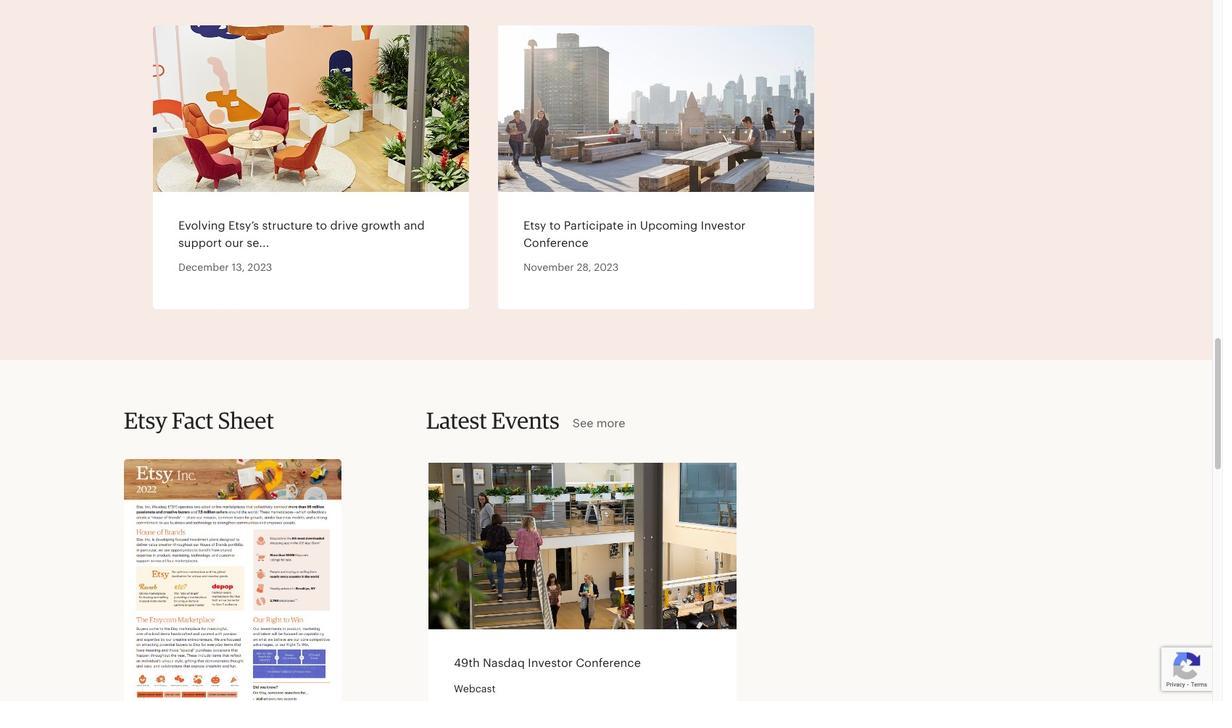 Task type: describe. For each thing, give the bounding box(es) containing it.
etsy for etsy to participate in upcoming investor conference
[[524, 220, 546, 232]]

conference inside option
[[576, 658, 641, 670]]

etsy to participate in upcoming investor conference link
[[524, 220, 746, 249]]

etsy fact sheet
[[124, 411, 274, 434]]

investor inside option
[[528, 658, 573, 670]]

december 13, 2023
[[178, 263, 272, 273]]

conference inside etsy to participate in upcoming investor conference
[[524, 238, 589, 249]]

latest events
[[426, 411, 560, 434]]

etsy to participate in upcoming investor conference option
[[469, 25, 814, 309]]

participate
[[564, 220, 624, 232]]

drive
[[330, 220, 358, 232]]

evolving etsy's structure to drive growth and support our se...
[[178, 220, 425, 249]]

more
[[597, 418, 625, 430]]

2023 for structure
[[248, 263, 272, 273]]

etsy for etsy fact sheet
[[124, 411, 167, 434]]

list box containing evolving etsy's structure to drive growth and support our se...
[[124, 25, 814, 309]]

fact
[[172, 411, 214, 434]]

to inside evolving etsy's structure to drive growth and support our se...
[[316, 220, 327, 232]]

49th
[[454, 658, 480, 670]]

thumbnail image image
[[124, 460, 342, 702]]

structure
[[262, 220, 313, 232]]

investor inside etsy to participate in upcoming investor conference
[[701, 220, 746, 232]]

sheet
[[218, 411, 274, 434]]

evolving etsy's structure to drive growth and support our se... link
[[178, 220, 425, 249]]

etsy to participate in upcoming investor conference
[[524, 220, 746, 249]]

webcast link
[[454, 685, 496, 695]]

support
[[178, 238, 222, 249]]

upcoming
[[640, 220, 698, 232]]

events
[[492, 411, 560, 434]]

49th nasdaq investor conference
[[454, 658, 641, 670]]

se...
[[247, 238, 269, 249]]

13,
[[232, 263, 245, 273]]



Task type: locate. For each thing, give the bounding box(es) containing it.
0 vertical spatial etsy
[[524, 220, 546, 232]]

our
[[225, 238, 244, 249]]

to left participate
[[549, 220, 561, 232]]

etsy up november at top
[[524, 220, 546, 232]]

etsy left fact
[[124, 411, 167, 434]]

in
[[627, 220, 637, 232]]

1 horizontal spatial to
[[549, 220, 561, 232]]

0 horizontal spatial investor
[[528, 658, 573, 670]]

1 to from the left
[[316, 220, 327, 232]]

0 horizontal spatial 2023
[[248, 263, 272, 273]]

december
[[178, 263, 229, 273]]

to left the drive
[[316, 220, 327, 232]]

1 2023 from the left
[[248, 263, 272, 273]]

to
[[316, 220, 327, 232], [549, 220, 561, 232]]

2023 inside etsy to participate in upcoming investor conference "option"
[[594, 263, 619, 273]]

evolving etsy's structure to drive growth and support our se... option
[[124, 25, 469, 309]]

latest
[[426, 411, 487, 434]]

2 to from the left
[[549, 220, 561, 232]]

evolving
[[178, 220, 225, 232]]

growth
[[361, 220, 401, 232]]

2023 right the 13,
[[248, 263, 272, 273]]

see more link
[[573, 418, 625, 434]]

1 horizontal spatial 2023
[[594, 263, 619, 273]]

1 vertical spatial etsy
[[124, 411, 167, 434]]

list box
[[124, 25, 814, 309]]

see more
[[573, 418, 625, 430]]

investor
[[701, 220, 746, 232], [528, 658, 573, 670]]

1 vertical spatial conference
[[576, 658, 641, 670]]

see
[[573, 418, 593, 430]]

28,
[[577, 263, 591, 273]]

to inside etsy to participate in upcoming investor conference
[[549, 220, 561, 232]]

1 vertical spatial investor
[[528, 658, 573, 670]]

etsy inside etsy to participate in upcoming investor conference
[[524, 220, 546, 232]]

2023
[[248, 263, 272, 273], [594, 263, 619, 273]]

2 2023 from the left
[[594, 263, 619, 273]]

1 horizontal spatial etsy
[[524, 220, 546, 232]]

0 horizontal spatial etsy
[[124, 411, 167, 434]]

november
[[524, 263, 574, 273]]

etsy's
[[228, 220, 259, 232]]

investor right upcoming on the top right of page
[[701, 220, 746, 232]]

0 vertical spatial investor
[[701, 220, 746, 232]]

49th nasdaq investor conference link
[[454, 658, 641, 670]]

webcast
[[454, 685, 496, 695]]

november 28, 2023
[[524, 263, 619, 273]]

0 horizontal spatial to
[[316, 220, 327, 232]]

1 horizontal spatial investor
[[701, 220, 746, 232]]

0 vertical spatial conference
[[524, 238, 589, 249]]

investor right the nasdaq
[[528, 658, 573, 670]]

conference
[[524, 238, 589, 249], [576, 658, 641, 670]]

2023 for participate
[[594, 263, 619, 273]]

nasdaq
[[483, 658, 525, 670]]

49th nasdaq investor conference option
[[400, 463, 737, 702]]

etsy
[[524, 220, 546, 232], [124, 411, 167, 434]]

and
[[404, 220, 425, 232]]

2023 inside evolving etsy's structure to drive growth and support our se... option
[[248, 263, 272, 273]]

2023 right 28, at top left
[[594, 263, 619, 273]]



Task type: vqa. For each thing, say whether or not it's contained in the screenshot.
3rd CHIEF from the left
no



